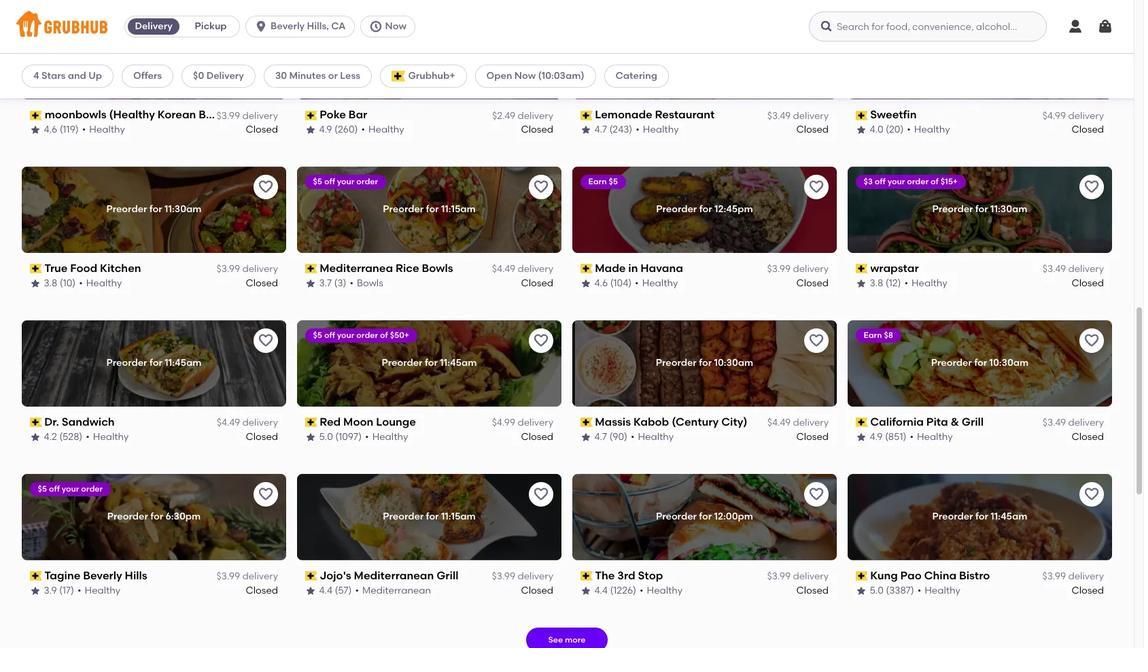 Task type: vqa. For each thing, say whether or not it's contained in the screenshot.
4.9 (851)
yes



Task type: locate. For each thing, give the bounding box(es) containing it.
$5 off your order down (528)
[[38, 484, 103, 494]]

0 vertical spatial $5 off your order
[[314, 177, 379, 186]]

healthy for poke bar
[[369, 124, 405, 135]]

closed for dr. sandwich
[[246, 431, 278, 443]]

0 vertical spatial mediterranean
[[354, 569, 435, 582]]

the 3rd stop
[[596, 569, 664, 582]]

closed for jojo's mediterranean grill
[[521, 585, 554, 596]]

1 11:15am from the top
[[441, 204, 476, 215]]

star icon image for made in havana
[[581, 278, 592, 289]]

0 horizontal spatial 10:30am
[[715, 357, 754, 369]]

0 vertical spatial 4.6
[[44, 124, 58, 135]]

• for tagine beverly hills
[[78, 585, 82, 596]]

for for true food kitchen
[[150, 204, 162, 215]]

10:30am
[[715, 357, 754, 369], [990, 357, 1029, 369]]

2 vertical spatial bowls
[[357, 277, 384, 289]]

•
[[83, 124, 86, 135], [362, 124, 366, 135], [637, 124, 640, 135], [908, 124, 912, 135], [79, 277, 83, 289], [350, 277, 354, 289], [636, 277, 640, 289], [905, 277, 909, 289], [86, 431, 90, 443], [366, 431, 369, 443], [632, 431, 635, 443], [911, 431, 915, 443], [78, 585, 82, 596], [356, 585, 360, 596], [641, 585, 644, 596], [919, 585, 922, 596]]

1 horizontal spatial 5.0
[[871, 585, 885, 596]]

4.9 down poke
[[320, 124, 333, 135]]

healthy for true food kitchen
[[87, 277, 122, 289]]

order left $15+
[[908, 177, 930, 186]]

red moon lounge
[[320, 416, 417, 429]]

4.9 for poke bar
[[320, 124, 333, 135]]

closed for sweetfin
[[1072, 124, 1105, 135]]

1 vertical spatial delivery
[[207, 70, 244, 82]]

$2.49
[[493, 110, 516, 121]]

order for wrapstar
[[908, 177, 930, 186]]

0 vertical spatial 11:15am
[[441, 204, 476, 215]]

delivery for tagine beverly hills
[[242, 571, 278, 582]]

subscription pass image down 4
[[30, 111, 42, 120]]

• right the (17)
[[78, 585, 82, 596]]

of for sweetfin
[[932, 23, 940, 33]]

svg image
[[820, 20, 834, 33]]

delivery for red moon lounge
[[518, 417, 554, 429]]

0 horizontal spatial preorder for 10:30am
[[656, 357, 754, 369]]

2 11:30am from the left
[[991, 204, 1028, 215]]

preorder for 11:45am for sandwich
[[107, 357, 202, 369]]

healthy right (20)
[[915, 124, 951, 135]]

see more button
[[527, 628, 608, 648]]

• healthy for the 3rd stop
[[641, 585, 683, 596]]

off down the 4.0
[[876, 177, 887, 186]]

subscription pass image left the
[[581, 572, 593, 581]]

star icon image left 4.7 (90)
[[581, 432, 592, 443]]

2 4.7 from the top
[[595, 431, 608, 443]]

1 vertical spatial 11:15am
[[441, 511, 476, 523]]

4.7
[[595, 124, 608, 135], [595, 431, 608, 443]]

preorder for 12:45pm
[[657, 204, 753, 215]]

healthy down "kabob"
[[639, 431, 675, 443]]

1 preorder for 11:30am from the left
[[106, 204, 202, 215]]

subscription pass image left the made
[[581, 264, 593, 274]]

1 vertical spatial preorder for 12:00pm
[[656, 511, 754, 523]]

3.8 (10)
[[44, 277, 76, 289]]

earn $5
[[589, 177, 619, 186]]

sweetfin
[[871, 108, 918, 121]]

0 vertical spatial preorder for 12:00pm
[[381, 50, 478, 62]]

star icon image left 3.8 (12)
[[856, 278, 867, 289]]

healthy for the 3rd stop
[[648, 585, 683, 596]]

1 horizontal spatial 3.8
[[871, 277, 884, 289]]

preorder for 11:30am for true food kitchen
[[106, 204, 202, 215]]

or
[[328, 70, 338, 82]]

delivery up offers
[[135, 20, 173, 32]]

star icon image left 5.0 (1097)
[[305, 432, 316, 443]]

0 horizontal spatial 4.6
[[44, 124, 58, 135]]

save this restaurant image
[[258, 25, 274, 42], [809, 25, 825, 42], [533, 179, 550, 195], [809, 179, 825, 195], [533, 333, 550, 349], [1084, 486, 1101, 503]]

1 3.8 from the left
[[44, 277, 58, 289]]

• right (3)
[[350, 277, 354, 289]]

11:15am
[[441, 204, 476, 215], [441, 511, 476, 523]]

• for massis kabob (century city)
[[632, 431, 635, 443]]

preorder for 11:45am for moon
[[382, 357, 477, 369]]

4.6
[[44, 124, 58, 135], [595, 277, 609, 289]]

order for red moon lounge
[[357, 331, 379, 340]]

star icon image left "4.4 (57)"
[[305, 585, 316, 596]]

$3 right svg image
[[865, 23, 874, 33]]

off down the 4.9 (260)
[[325, 177, 336, 186]]

• for wrapstar
[[905, 277, 909, 289]]

save this restaurant image
[[1084, 25, 1101, 42], [258, 179, 274, 195], [1084, 179, 1101, 195], [258, 333, 274, 349], [809, 333, 825, 349], [1084, 333, 1101, 349], [258, 486, 274, 503], [533, 486, 550, 503], [809, 486, 825, 503]]

california pita & grill
[[871, 416, 985, 429]]

1 horizontal spatial preorder for 12:00pm
[[656, 511, 754, 523]]

star icon image left 3.7
[[305, 278, 316, 289]]

true food kitchen
[[45, 262, 142, 275]]

star icon image for dr. sandwich
[[30, 432, 41, 443]]

poke
[[320, 108, 347, 121]]

1 horizontal spatial 4.9
[[871, 431, 884, 443]]

star icon image for wrapstar
[[856, 278, 867, 289]]

• down 'made in havana' at the top right of the page
[[636, 277, 640, 289]]

1 10:30am from the left
[[715, 357, 754, 369]]

subscription pass image for kung pao china bistro
[[856, 572, 868, 581]]

• right (90)
[[632, 431, 635, 443]]

• healthy down lounge
[[366, 431, 409, 443]]

of left $15+
[[932, 177, 940, 186]]

subscription pass image left the lemonade
[[581, 111, 593, 120]]

1 horizontal spatial 12:00pm
[[715, 511, 754, 523]]

&
[[952, 416, 960, 429]]

4.4 down the
[[595, 585, 608, 596]]

0 horizontal spatial preorder for 11:30am
[[106, 204, 202, 215]]

subscription pass image for poke bar
[[305, 111, 317, 120]]

0 vertical spatial 4.7
[[595, 124, 608, 135]]

1 vertical spatial $3
[[865, 177, 874, 186]]

subscription pass image left tagine
[[30, 572, 42, 581]]

off right svg image
[[876, 23, 887, 33]]

preorder for 10:30am for grill
[[932, 357, 1029, 369]]

2 preorder for 11:15am from the top
[[383, 511, 476, 523]]

2 horizontal spatial bowls
[[422, 262, 454, 275]]

1 vertical spatial of
[[932, 177, 940, 186]]

• for red moon lounge
[[366, 431, 369, 443]]

healthy down sandwich
[[93, 431, 129, 443]]

$4.99 delivery
[[1043, 110, 1105, 121], [492, 417, 554, 429]]

• healthy down california pita & grill
[[911, 431, 954, 443]]

0 vertical spatial bowls
[[199, 108, 230, 121]]

1 horizontal spatial $4.49 delivery
[[492, 264, 554, 275]]

0 horizontal spatial preorder for 12:00pm
[[381, 50, 478, 62]]

healthy for made in havana
[[643, 277, 679, 289]]

delivery inside button
[[135, 20, 173, 32]]

subscription pass image
[[305, 111, 317, 120], [30, 264, 42, 274], [305, 264, 317, 274], [581, 264, 593, 274], [30, 418, 42, 427], [581, 418, 593, 427], [30, 572, 42, 581], [305, 572, 317, 581]]

healthy down "(healthy"
[[90, 124, 125, 135]]

hills
[[125, 569, 148, 582]]

$4.49 delivery
[[492, 264, 554, 275], [217, 417, 278, 429], [768, 417, 829, 429]]

0 horizontal spatial now
[[385, 20, 407, 32]]

preorder for 10:30am up (century
[[656, 357, 754, 369]]

subscription pass image for california pita & grill
[[856, 418, 868, 427]]

subscription pass image for dr. sandwich
[[30, 418, 42, 427]]

star icon image
[[30, 124, 41, 135], [305, 124, 316, 135], [581, 124, 592, 135], [856, 124, 867, 135], [30, 278, 41, 289], [305, 278, 316, 289], [581, 278, 592, 289], [856, 278, 867, 289], [30, 432, 41, 443], [305, 432, 316, 443], [581, 432, 592, 443], [856, 432, 867, 443], [30, 585, 41, 596], [305, 585, 316, 596], [581, 585, 592, 596], [856, 585, 867, 596]]

earn down 4.7 (243)
[[589, 177, 607, 186]]

closed for true food kitchen
[[246, 277, 278, 289]]

2 10:30am from the left
[[990, 357, 1029, 369]]

1 vertical spatial 4.7
[[595, 431, 608, 443]]

4.9 for california pita & grill
[[871, 431, 884, 443]]

star icon image for tagine beverly hills
[[30, 585, 41, 596]]

1 horizontal spatial earn
[[865, 331, 883, 340]]

• healthy down sandwich
[[86, 431, 129, 443]]

1 horizontal spatial $4.49
[[492, 264, 516, 275]]

1 11:30am from the left
[[165, 204, 202, 215]]

1 horizontal spatial 11:30am
[[991, 204, 1028, 215]]

$5 for tagine beverly hills
[[38, 484, 47, 494]]

3rd
[[240, 108, 258, 121], [618, 569, 636, 582]]

0 vertical spatial 12:00pm
[[439, 50, 478, 62]]

0 horizontal spatial grill
[[437, 569, 459, 582]]

0 horizontal spatial 5.0
[[320, 431, 334, 443]]

12:00pm
[[439, 50, 478, 62], [715, 511, 754, 523]]

• healthy down tagine beverly hills
[[78, 585, 121, 596]]

your down (260)
[[338, 177, 355, 186]]

1 vertical spatial beverly
[[83, 569, 123, 582]]

0 horizontal spatial 12:00pm
[[439, 50, 478, 62]]

0 horizontal spatial 11:30am
[[165, 204, 202, 215]]

healthy down lemonade restaurant
[[644, 124, 680, 135]]

4.4 for jojo's mediterranean grill
[[320, 585, 333, 596]]

healthy down 'stop'
[[648, 585, 683, 596]]

1 vertical spatial 4.6
[[595, 277, 609, 289]]

• mediterranean
[[356, 585, 432, 596]]

0 horizontal spatial 4.4
[[320, 585, 333, 596]]

1 horizontal spatial grill
[[963, 416, 985, 429]]

0 vertical spatial $3.49
[[768, 110, 791, 121]]

1 horizontal spatial 4.4
[[595, 585, 608, 596]]

• down 'pao'
[[919, 585, 922, 596]]

in
[[629, 262, 639, 275]]

order for tagine beverly hills
[[82, 484, 103, 494]]

now up the grubhub plus flag logo
[[385, 20, 407, 32]]

1 4.4 from the left
[[320, 585, 333, 596]]

healthy down "china" at the right bottom of the page
[[926, 585, 962, 596]]

healthy right (260)
[[369, 124, 405, 135]]

closed for red moon lounge
[[521, 431, 554, 443]]

mediterranea rice bowls
[[320, 262, 454, 275]]

• right (243)
[[637, 124, 640, 135]]

delivery for the 3rd stop
[[793, 571, 829, 582]]

4.6 (119)
[[44, 124, 79, 135]]

Search for food, convenience, alcohol... search field
[[810, 12, 1048, 41]]

• healthy down "kabob"
[[632, 431, 675, 443]]

off down 4.2
[[49, 484, 60, 494]]

china
[[925, 569, 958, 582]]

$3.49 for wrapstar
[[1043, 264, 1067, 275]]

star icon image left 4.4 (1226)
[[581, 585, 592, 596]]

• down sandwich
[[86, 431, 90, 443]]

2 11:15am from the top
[[441, 511, 476, 523]]

1 horizontal spatial beverly
[[271, 20, 305, 32]]

subscription pass image left wrapstar
[[856, 264, 868, 274]]

0 vertical spatial preorder for 11:15am
[[383, 204, 476, 215]]

2 4.4 from the left
[[595, 585, 608, 596]]

1 4.7 from the top
[[595, 124, 608, 135]]

beverly left hills,
[[271, 20, 305, 32]]

1 vertical spatial $5 off your order
[[38, 484, 103, 494]]

3.8 (12)
[[871, 277, 902, 289]]

(3)
[[335, 277, 347, 289]]

star icon image left the 3.9
[[30, 585, 41, 596]]

0 horizontal spatial $4.99
[[492, 417, 516, 429]]

healthy down lounge
[[373, 431, 409, 443]]

4.6 down the made
[[595, 277, 609, 289]]

1 vertical spatial preorder for 11:15am
[[383, 511, 476, 523]]

of
[[932, 23, 940, 33], [932, 177, 940, 186], [381, 331, 389, 340]]

• healthy for wrapstar
[[905, 277, 948, 289]]

$3 down the 4.0
[[865, 177, 874, 186]]

order for mediterranea rice bowls
[[357, 177, 379, 186]]

0 vertical spatial of
[[932, 23, 940, 33]]

$5 down 4.7 (243)
[[609, 177, 619, 186]]

1 vertical spatial $3.49
[[1043, 264, 1067, 275]]

• right (119)
[[83, 124, 86, 135]]

• for lemonade restaurant
[[637, 124, 640, 135]]

preorder for 12:00pm for the 3rd stop
[[656, 511, 754, 523]]

order left $20+
[[908, 23, 930, 33]]

0 horizontal spatial 3.8
[[44, 277, 58, 289]]

star icon image for sweetfin
[[856, 124, 867, 135]]

1 horizontal spatial preorder for 10:30am
[[932, 357, 1029, 369]]

preorder for dr. sandwich
[[107, 357, 147, 369]]

2 3.8 from the left
[[871, 277, 884, 289]]

0 vertical spatial beverly
[[271, 20, 305, 32]]

0 vertical spatial delivery
[[135, 20, 173, 32]]

subscription pass image left sweetfin
[[856, 111, 868, 120]]

kung
[[871, 569, 899, 582]]

main navigation navigation
[[0, 0, 1135, 54]]

1 horizontal spatial $4.99 delivery
[[1043, 110, 1105, 121]]

0 horizontal spatial 3rd
[[240, 108, 258, 121]]

star icon image left 4.7 (243)
[[581, 124, 592, 135]]

$4.49 delivery for dr. sandwich
[[217, 417, 278, 429]]

1 vertical spatial now
[[515, 70, 536, 82]]

subscription pass image left true
[[30, 264, 42, 274]]

• healthy down true food kitchen
[[79, 277, 122, 289]]

star icon image left 3.8 (10)
[[30, 278, 41, 289]]

4.7 left (90)
[[595, 431, 608, 443]]

of for red moon lounge
[[381, 331, 389, 340]]

$3.99 delivery for made in havana
[[768, 264, 829, 275]]

• right (851)
[[911, 431, 915, 443]]

5.0 (1097)
[[320, 431, 362, 443]]

2 preorder for 10:30am from the left
[[932, 357, 1029, 369]]

preorder for 11:30am down $15+
[[933, 204, 1028, 215]]

• healthy right the (12) on the top
[[905, 277, 948, 289]]

1 horizontal spatial preorder for 11:30am
[[933, 204, 1028, 215]]

0 vertical spatial $4.99 delivery
[[1043, 110, 1105, 121]]

order down (528)
[[82, 484, 103, 494]]

subscription pass image left red
[[305, 418, 317, 427]]

4.7 for massis kabob (century city)
[[595, 431, 608, 443]]

11:45am for kung pao china bistro
[[991, 511, 1028, 523]]

1 vertical spatial $4.99 delivery
[[492, 417, 554, 429]]

• for mediterranea rice bowls
[[350, 277, 354, 289]]

$4.99
[[1043, 110, 1067, 121], [492, 417, 516, 429]]

off down 3.7 (3)
[[325, 331, 336, 340]]

$5 down 3.7
[[314, 331, 323, 340]]

11:30am
[[165, 204, 202, 215], [991, 204, 1028, 215]]

4.7 for lemonade restaurant
[[595, 124, 608, 135]]

4.7 left (243)
[[595, 124, 608, 135]]

$5 down the 4.9 (260)
[[314, 177, 323, 186]]

1 vertical spatial 12:00pm
[[715, 511, 754, 523]]

1 preorder for 11:15am from the top
[[383, 204, 476, 215]]

now right open
[[515, 70, 536, 82]]

4.9
[[320, 124, 333, 135], [871, 431, 884, 443]]

preorder for 11:15am for grill
[[383, 511, 476, 523]]

subscription pass image
[[30, 111, 42, 120], [581, 111, 593, 120], [856, 111, 868, 120], [856, 264, 868, 274], [305, 418, 317, 427], [856, 418, 868, 427], [581, 572, 593, 581], [856, 572, 868, 581]]

0 horizontal spatial $4.49 delivery
[[217, 417, 278, 429]]

• healthy down lemonade restaurant
[[637, 124, 680, 135]]

0 horizontal spatial 4.9
[[320, 124, 333, 135]]

1 horizontal spatial $4.99
[[1043, 110, 1067, 121]]

$0 delivery
[[193, 70, 244, 82]]

korean
[[158, 108, 196, 121]]

(20)
[[887, 124, 905, 135]]

(104)
[[611, 277, 632, 289]]

star icon image for california pita & grill
[[856, 432, 867, 443]]

• for made in havana
[[636, 277, 640, 289]]

star icon image for massis kabob (century city)
[[581, 432, 592, 443]]

healthy right the (12) on the top
[[913, 277, 948, 289]]

now
[[385, 20, 407, 32], [515, 70, 536, 82]]

mediterranean down jojo's mediterranean grill
[[363, 585, 432, 596]]

3.8 left the (12) on the top
[[871, 277, 884, 289]]

0 horizontal spatial $4.49
[[217, 417, 240, 429]]

• healthy down "china" at the right bottom of the page
[[919, 585, 962, 596]]

$3.49 for california pita & grill
[[1043, 417, 1067, 429]]

• healthy down the havana
[[636, 277, 679, 289]]

12:15pm
[[992, 50, 1028, 62]]

preorder for 12:00pm
[[381, 50, 478, 62], [656, 511, 754, 523]]

0 vertical spatial 4.9
[[320, 124, 333, 135]]

open
[[487, 70, 513, 82]]

$3.99 delivery for jojo's mediterranean grill
[[492, 571, 554, 582]]

tagine
[[45, 569, 81, 582]]

$5 off your order down (260)
[[314, 177, 379, 186]]

1 horizontal spatial $5 off your order
[[314, 177, 379, 186]]

subscription pass image left poke
[[305, 111, 317, 120]]

star icon image left 4.2
[[30, 432, 41, 443]]

2 horizontal spatial $4.49 delivery
[[768, 417, 829, 429]]

(12)
[[887, 277, 902, 289]]

• healthy down "(healthy"
[[83, 124, 125, 135]]

delivery for true food kitchen
[[242, 264, 278, 275]]

made
[[596, 262, 626, 275]]

city)
[[722, 416, 748, 429]]

1 vertical spatial 3rd
[[618, 569, 636, 582]]

star icon image left the 4.9 (260)
[[305, 124, 316, 135]]

1 preorder for 10:30am from the left
[[656, 357, 754, 369]]

$3 off your order of $15+
[[865, 177, 959, 186]]

save this restaurant button
[[254, 21, 278, 46], [805, 21, 829, 46], [1080, 21, 1105, 46], [254, 175, 278, 199], [529, 175, 554, 199], [805, 175, 829, 199], [1080, 175, 1105, 199], [254, 329, 278, 353], [529, 329, 554, 353], [805, 329, 829, 353], [1080, 329, 1105, 353], [254, 482, 278, 507], [529, 482, 554, 507], [805, 482, 829, 507], [1080, 482, 1105, 507]]

$5 down 4.2
[[38, 484, 47, 494]]

1 vertical spatial $4.99
[[492, 417, 516, 429]]

1 horizontal spatial 4.6
[[595, 277, 609, 289]]

4.9 left (851)
[[871, 431, 884, 443]]

healthy down true food kitchen
[[87, 277, 122, 289]]

• healthy for california pita & grill
[[911, 431, 954, 443]]

0 horizontal spatial delivery
[[135, 20, 173, 32]]

2 horizontal spatial $4.49
[[768, 417, 791, 429]]

$15+
[[942, 177, 959, 186]]

$3.49 for lemonade restaurant
[[768, 110, 791, 121]]

your left $20+
[[889, 23, 906, 33]]

off for red moon lounge
[[325, 331, 336, 340]]

0 horizontal spatial $4.99 delivery
[[492, 417, 554, 429]]

subscription pass image for made in havana
[[581, 264, 593, 274]]

preorder for wrapstar
[[933, 204, 974, 215]]

$8
[[885, 331, 894, 340]]

healthy for lemonade restaurant
[[644, 124, 680, 135]]

the
[[596, 569, 616, 582]]

0 vertical spatial 3rd
[[240, 108, 258, 121]]

bowls down mediterranea
[[357, 277, 384, 289]]

$3.99
[[217, 110, 240, 121], [217, 264, 240, 275], [768, 264, 791, 275], [217, 571, 240, 582], [492, 571, 516, 582], [768, 571, 791, 582], [1043, 571, 1067, 582]]

catering
[[616, 70, 658, 82]]

massis
[[596, 416, 632, 429]]

30
[[275, 70, 287, 82]]

1 $3 from the top
[[865, 23, 874, 33]]

closed
[[689, 50, 721, 62], [246, 124, 278, 135], [521, 124, 554, 135], [797, 124, 829, 135], [1072, 124, 1105, 135], [246, 277, 278, 289], [521, 277, 554, 289], [797, 277, 829, 289], [1072, 277, 1105, 289], [246, 431, 278, 443], [521, 431, 554, 443], [797, 431, 829, 443], [1072, 431, 1105, 443], [246, 585, 278, 596], [521, 585, 554, 596], [797, 585, 829, 596], [1072, 585, 1105, 596]]

svg image
[[1068, 18, 1084, 35], [1098, 18, 1114, 35], [254, 20, 268, 33], [369, 20, 383, 33]]

4.4 left (57)
[[320, 585, 333, 596]]

11:15am for jojo's mediterranean grill
[[441, 511, 476, 523]]

of left $20+
[[932, 23, 940, 33]]

order left $50+ on the left bottom of page
[[357, 331, 379, 340]]

0 horizontal spatial $5 off your order
[[38, 484, 103, 494]]

5.0 for kung pao china bistro
[[871, 585, 885, 596]]

3.9 (17)
[[44, 585, 75, 596]]

svg image inside beverly hills, ca button
[[254, 20, 268, 33]]

12:00pm for poke bar
[[439, 50, 478, 62]]

your down (528)
[[62, 484, 80, 494]]

• right the (12) on the top
[[905, 277, 909, 289]]

1 horizontal spatial 10:30am
[[990, 357, 1029, 369]]

3.8 for true food kitchen
[[44, 277, 58, 289]]

$5 off your order for tagine
[[38, 484, 103, 494]]

2 preorder for 11:30am from the left
[[933, 204, 1028, 215]]

your for mediterranea rice bowls
[[338, 177, 355, 186]]

0 vertical spatial $3
[[865, 23, 874, 33]]

$5 off your order of $50+
[[314, 331, 410, 340]]

preorder
[[107, 50, 147, 62], [381, 50, 422, 62], [933, 50, 974, 62], [106, 204, 147, 215], [383, 204, 424, 215], [657, 204, 697, 215], [933, 204, 974, 215], [107, 357, 147, 369], [382, 357, 423, 369], [656, 357, 697, 369], [932, 357, 973, 369], [107, 511, 148, 523], [383, 511, 424, 523], [656, 511, 697, 523], [933, 511, 974, 523]]

$5 off your order
[[314, 177, 379, 186], [38, 484, 103, 494]]

2 vertical spatial $3.49 delivery
[[1043, 417, 1105, 429]]

0 vertical spatial now
[[385, 20, 407, 32]]

3rd up (1226)
[[618, 569, 636, 582]]

• healthy for made in havana
[[636, 277, 679, 289]]

0 vertical spatial $3.49 delivery
[[768, 110, 829, 121]]

0 vertical spatial earn
[[589, 177, 607, 186]]

1 vertical spatial 4.9
[[871, 431, 884, 443]]

4.4 (57)
[[320, 585, 352, 596]]

• right (57)
[[356, 585, 360, 596]]

for
[[150, 50, 162, 62], [424, 50, 437, 62], [976, 50, 989, 62], [150, 204, 162, 215], [426, 204, 439, 215], [700, 204, 713, 215], [976, 204, 989, 215], [150, 357, 162, 369], [425, 357, 438, 369], [699, 357, 712, 369], [975, 357, 988, 369], [150, 511, 163, 523], [426, 511, 439, 523], [700, 511, 712, 523], [976, 511, 989, 523]]

11:30am for true food kitchen
[[165, 204, 202, 215]]

3rd right -
[[240, 108, 258, 121]]

preorder for 11:30am up the kitchen at top
[[106, 204, 202, 215]]

for for california pita & grill
[[975, 357, 988, 369]]

1 vertical spatial $3.49 delivery
[[1043, 264, 1105, 275]]

mediterranea
[[320, 262, 394, 275]]

2 $3 from the top
[[865, 177, 874, 186]]

1 vertical spatial 5.0
[[871, 585, 885, 596]]

for for dr. sandwich
[[150, 357, 162, 369]]

2 vertical spatial $3.49
[[1043, 417, 1067, 429]]

0 horizontal spatial earn
[[589, 177, 607, 186]]

$3.99 for tagine beverly hills
[[217, 571, 240, 582]]

1 vertical spatial earn
[[865, 331, 883, 340]]

2 vertical spatial of
[[381, 331, 389, 340]]

star icon image for true food kitchen
[[30, 278, 41, 289]]

jojo's
[[320, 569, 352, 582]]

delivery right $0
[[207, 70, 244, 82]]

0 vertical spatial $4.99
[[1043, 110, 1067, 121]]

0 vertical spatial 5.0
[[320, 431, 334, 443]]

preorder for poke bar
[[381, 50, 422, 62]]

1 vertical spatial mediterranean
[[363, 585, 432, 596]]

preorder for 10:30am up &
[[932, 357, 1029, 369]]

delivery
[[242, 110, 278, 121], [518, 110, 554, 121], [793, 110, 829, 121], [1069, 110, 1105, 121], [242, 264, 278, 275], [518, 264, 554, 275], [793, 264, 829, 275], [1069, 264, 1105, 275], [242, 417, 278, 429], [518, 417, 554, 429], [793, 417, 829, 429], [1069, 417, 1105, 429], [242, 571, 278, 582], [518, 571, 554, 582], [793, 571, 829, 582], [1069, 571, 1105, 582]]

for for made in havana
[[700, 204, 713, 215]]

subscription pass image left jojo's
[[305, 572, 317, 581]]

star icon image left 5.0 (3387)
[[856, 585, 867, 596]]

$4.99 for red moon lounge
[[492, 417, 516, 429]]



Task type: describe. For each thing, give the bounding box(es) containing it.
pao
[[901, 569, 923, 582]]

closed for california pita & grill
[[1072, 431, 1105, 443]]

star icon image for jojo's mediterranean grill
[[305, 585, 316, 596]]

(1097)
[[336, 431, 362, 443]]

(851)
[[886, 431, 907, 443]]

4.9 (260)
[[320, 124, 358, 135]]

preorder for true food kitchen
[[106, 204, 147, 215]]

• healthy for kung pao china bistro
[[919, 585, 962, 596]]

stars
[[42, 70, 66, 82]]

kung pao china bistro
[[871, 569, 991, 582]]

massis kabob (century city)
[[596, 416, 748, 429]]

subscription pass image for massis kabob (century city)
[[581, 418, 593, 427]]

kitchen
[[100, 262, 142, 275]]

11:45am for moonbowls (healthy korean bowls - 3rd st.)
[[165, 50, 202, 62]]

• for the 3rd stop
[[641, 585, 644, 596]]

0 vertical spatial grill
[[963, 416, 985, 429]]

$5 for mediterranea rice bowls
[[314, 177, 323, 186]]

4 stars and up
[[33, 70, 102, 82]]

preorder for jojo's mediterranean grill
[[383, 511, 424, 523]]

4.0
[[871, 124, 884, 135]]

star icon image for red moon lounge
[[305, 432, 316, 443]]

delivery for wrapstar
[[1069, 264, 1105, 275]]

open now (10:03am)
[[487, 70, 585, 82]]

4.4 (1226)
[[595, 585, 637, 596]]

healthy for red moon lounge
[[373, 431, 409, 443]]

kabob
[[634, 416, 670, 429]]

4.7 (243)
[[595, 124, 633, 135]]

ca
[[331, 20, 346, 32]]

(1226)
[[611, 585, 637, 596]]

and
[[68, 70, 86, 82]]

• for poke bar
[[362, 124, 366, 135]]

up
[[89, 70, 102, 82]]

star icon image for poke bar
[[305, 124, 316, 135]]

$3 for wrapstar
[[865, 177, 874, 186]]

$4.99 for sweetfin
[[1043, 110, 1067, 121]]

(century
[[673, 416, 720, 429]]

off for wrapstar
[[876, 177, 887, 186]]

• healthy for massis kabob (century city)
[[632, 431, 675, 443]]

now button
[[360, 16, 421, 37]]

beverly inside button
[[271, 20, 305, 32]]

red
[[320, 416, 341, 429]]

havana
[[641, 262, 684, 275]]

star icon image for the 3rd stop
[[581, 585, 592, 596]]

delivery for poke bar
[[518, 110, 554, 121]]

$3.99 for moonbowls (healthy korean bowls - 3rd st.)
[[217, 110, 240, 121]]

preorder for california pita & grill
[[932, 357, 973, 369]]

delivery for moonbowls (healthy korean bowls - 3rd st.)
[[242, 110, 278, 121]]

moonbowls (healthy korean bowls - 3rd st.)
[[45, 108, 278, 121]]

• healthy for sweetfin
[[908, 124, 951, 135]]

closed for lemonade restaurant
[[797, 124, 829, 135]]

preorder for mediterranea rice bowls
[[383, 204, 424, 215]]

preorder for 12:15pm
[[933, 50, 1028, 62]]

$5 off your order for mediterranea
[[314, 177, 379, 186]]

$3.49 delivery for california pita & grill
[[1043, 417, 1105, 429]]

delivery for lemonade restaurant
[[793, 110, 829, 121]]

(10)
[[60, 277, 76, 289]]

5.0 (3387)
[[871, 585, 915, 596]]

(57)
[[335, 585, 352, 596]]

$4.49 for massis kabob (century city)
[[768, 417, 791, 429]]

4.2
[[44, 431, 57, 443]]

sandwich
[[62, 416, 115, 429]]

1 vertical spatial bowls
[[422, 262, 454, 275]]

(243)
[[610, 124, 633, 135]]

dr.
[[45, 416, 59, 429]]

1 horizontal spatial 3rd
[[618, 569, 636, 582]]

bistro
[[960, 569, 991, 582]]

subscription pass image for mediterranea rice bowls
[[305, 264, 317, 274]]

1 vertical spatial grill
[[437, 569, 459, 582]]

earn $8
[[865, 331, 894, 340]]

mediterranean for •
[[363, 585, 432, 596]]

food
[[71, 262, 98, 275]]

now inside 'now' "button"
[[385, 20, 407, 32]]

lemonade restaurant
[[596, 108, 715, 121]]

4.0 (20)
[[871, 124, 905, 135]]

(10:03am)
[[538, 70, 585, 82]]

4.7 (90)
[[595, 431, 628, 443]]

svg image inside 'now' "button"
[[369, 20, 383, 33]]

dr. sandwich
[[45, 416, 115, 429]]

rice
[[396, 262, 420, 275]]

see more
[[549, 635, 586, 645]]

4.9 (851)
[[871, 431, 907, 443]]

st.)
[[261, 108, 278, 121]]

lemonade
[[596, 108, 653, 121]]

3.8 for wrapstar
[[871, 277, 884, 289]]

$4.49 delivery for massis kabob (century city)
[[768, 417, 829, 429]]

1 horizontal spatial bowls
[[357, 277, 384, 289]]

5.0 for red moon lounge
[[320, 431, 334, 443]]

4.4 for the 3rd stop
[[595, 585, 608, 596]]

(17)
[[60, 585, 75, 596]]

delivery for california pita & grill
[[1069, 417, 1105, 429]]

delivery button
[[125, 16, 182, 37]]

subscription pass image for the 3rd stop
[[581, 572, 593, 581]]

preorder for 11:45am for (healthy
[[107, 50, 202, 62]]

$3.99 delivery for moonbowls (healthy korean bowls - 3rd st.)
[[217, 110, 278, 121]]

closed for mediterranea rice bowls
[[521, 277, 554, 289]]

• for dr. sandwich
[[86, 431, 90, 443]]

healthy for moonbowls (healthy korean bowls - 3rd st.)
[[90, 124, 125, 135]]

$20+
[[942, 23, 961, 33]]

6:30pm
[[166, 511, 201, 523]]

$2.49 delivery
[[493, 110, 554, 121]]

moonbowls
[[45, 108, 107, 121]]

4.6 (104)
[[595, 277, 632, 289]]

preorder for 10:30am for city)
[[656, 357, 754, 369]]

preorder for 6:30pm
[[107, 511, 201, 523]]

restaurant
[[656, 108, 715, 121]]

3.7
[[320, 277, 332, 289]]

for for moonbowls (healthy korean bowls - 3rd st.)
[[150, 50, 162, 62]]

delivery for mediterranea rice bowls
[[518, 264, 554, 275]]

for for the 3rd stop
[[700, 511, 712, 523]]

pickup button
[[182, 16, 240, 37]]

see
[[549, 635, 563, 645]]

12:00pm for the 3rd stop
[[715, 511, 754, 523]]

(119)
[[60, 124, 79, 135]]

• for california pita & grill
[[911, 431, 915, 443]]

subscription pass image for lemonade restaurant
[[581, 111, 593, 120]]

preorder for kung pao china bistro
[[933, 511, 974, 523]]

pickup
[[195, 20, 227, 32]]

less
[[340, 70, 361, 82]]

grubhub plus flag logo image
[[392, 71, 406, 82]]

tagine beverly hills
[[45, 569, 148, 582]]

wrapstar
[[871, 262, 920, 275]]

4.2 (528)
[[44, 431, 83, 443]]

$0
[[193, 70, 204, 82]]

$3.99 for kung pao china bistro
[[1043, 571, 1067, 582]]

closed for tagine beverly hills
[[246, 585, 278, 596]]

(528)
[[60, 431, 83, 443]]

for for poke bar
[[424, 50, 437, 62]]

off for mediterranea rice bowls
[[325, 177, 336, 186]]

11:15am for mediterranea rice bowls
[[441, 204, 476, 215]]

• healthy for dr. sandwich
[[86, 431, 129, 443]]

poke bar
[[320, 108, 368, 121]]

healthy for wrapstar
[[913, 277, 948, 289]]

preorder for made in havana
[[657, 204, 697, 215]]

your for red moon lounge
[[338, 331, 355, 340]]

(260)
[[335, 124, 358, 135]]

pita
[[927, 416, 949, 429]]

preorder for tagine beverly hills
[[107, 511, 148, 523]]

30 minutes or less
[[275, 70, 361, 82]]

$3.99 delivery for the 3rd stop
[[768, 571, 829, 582]]

closed for wrapstar
[[1072, 277, 1105, 289]]

0 horizontal spatial beverly
[[83, 569, 123, 582]]

subscription pass image for wrapstar
[[856, 264, 868, 274]]

subscription pass image for moonbowls (healthy korean bowls - 3rd st.)
[[30, 111, 42, 120]]

moon
[[344, 416, 374, 429]]

more
[[565, 635, 586, 645]]

(90)
[[610, 431, 628, 443]]

$50+
[[391, 331, 410, 340]]

1 horizontal spatial delivery
[[207, 70, 244, 82]]

of for wrapstar
[[932, 177, 940, 186]]

0 horizontal spatial bowls
[[199, 108, 230, 121]]

$3.49 delivery for wrapstar
[[1043, 264, 1105, 275]]

for for tagine beverly hills
[[150, 511, 163, 523]]

offers
[[133, 70, 162, 82]]

minutes
[[289, 70, 326, 82]]

true
[[45, 262, 68, 275]]

• bowls
[[350, 277, 384, 289]]

• for sweetfin
[[908, 124, 912, 135]]

healthy for dr. sandwich
[[93, 431, 129, 443]]

your for wrapstar
[[889, 177, 906, 186]]

preorder for red moon lounge
[[382, 357, 423, 369]]

$3.49 delivery for lemonade restaurant
[[768, 110, 829, 121]]

off for tagine beverly hills
[[49, 484, 60, 494]]

healthy for tagine beverly hills
[[85, 585, 121, 596]]

3.7 (3)
[[320, 277, 347, 289]]

delivery for dr. sandwich
[[242, 417, 278, 429]]

closed for massis kabob (century city)
[[797, 431, 829, 443]]

preorder for 11:15am for bowls
[[383, 204, 476, 215]]

• for kung pao china bistro
[[919, 585, 922, 596]]

1 horizontal spatial now
[[515, 70, 536, 82]]



